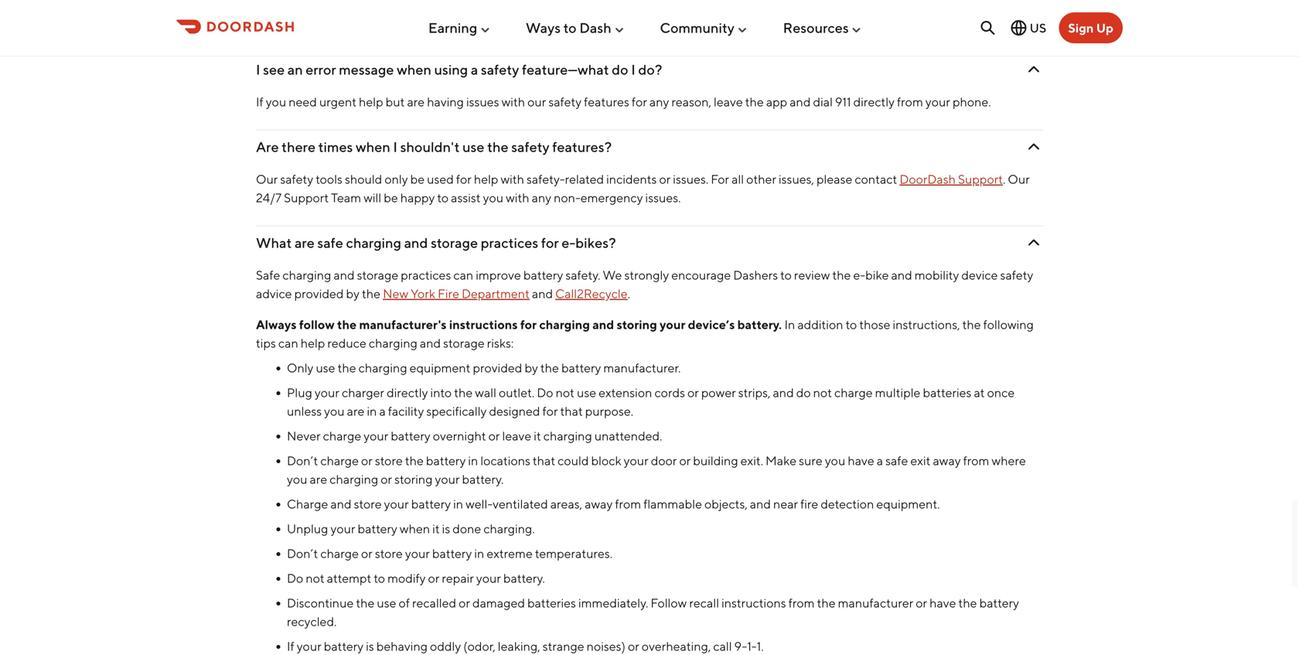 Task type: locate. For each thing, give the bounding box(es) containing it.
covering.
[[908, 0, 958, 13]]

. right doordash
[[1003, 172, 1006, 186]]

if down see
[[256, 94, 264, 109]]

in inside plug your charger directly into the wall outlet. do not use extension cords or power strips, and do not charge multiple batteries at once unless you are in a facility specifically designed for that purpose.
[[367, 404, 377, 419]]

1 chevron down image from the top
[[1025, 60, 1044, 79]]

2 vertical spatial storage
[[443, 336, 485, 350]]

you right unless
[[324, 404, 345, 419]]

but
[[386, 94, 405, 109]]

your
[[961, 0, 986, 13]]

don't charge or store your battery in extreme temperatures.
[[287, 546, 613, 561]]

new york fire department and call2recycle .
[[383, 286, 631, 301]]

1 vertical spatial emergency
[[581, 190, 643, 205]]

or up attempt
[[361, 546, 373, 561]]

0 vertical spatial issues.
[[673, 172, 709, 186]]

with down safety-
[[506, 190, 530, 205]]

battery. left in
[[738, 317, 782, 332]]

2 vertical spatial chevron down image
[[1025, 234, 1044, 252]]

our right doordash support link
[[1008, 172, 1030, 186]]

should
[[345, 172, 382, 186]]

or up the unplug your battery when it is done charging.
[[381, 472, 392, 487]]

charge for never charge your battery overnight or leave it charging unattended.
[[323, 429, 361, 443]]

for right designed
[[543, 404, 558, 419]]

also
[[349, 17, 371, 32]]

for left bikes?
[[541, 234, 559, 251]]

1 vertical spatial battery.
[[462, 472, 504, 487]]

into
[[431, 385, 452, 400]]

from left manufacturer
[[789, 596, 815, 610]]

it
[[534, 429, 541, 443], [433, 521, 440, 536]]

0 vertical spatial emergency
[[380, 0, 443, 13]]

0 vertical spatial provided
[[294, 286, 344, 301]]

do up discontinue
[[287, 571, 303, 586]]

do left do?
[[612, 61, 629, 78]]

help inside in addition to those instructions, the following tips can help reduce charging and storage risks:
[[301, 336, 325, 350]]

note
[[295, 0, 320, 13]]

from
[[897, 94, 924, 109], [964, 453, 990, 468], [615, 497, 641, 511], [789, 596, 815, 610]]

with for our
[[502, 94, 525, 109]]

0 vertical spatial .
[[1003, 172, 1006, 186]]

that left could
[[533, 453, 556, 468]]

with left our in the top left of the page
[[502, 94, 525, 109]]

use right shouldn't
[[463, 138, 485, 155]]

call2recycle link
[[556, 286, 628, 301]]

issues. inside . our 24/7 support team will be happy to assist you with any non-emergency issues.
[[646, 190, 681, 205]]

store up the unplug your battery when it is done charging.
[[354, 497, 382, 511]]

charging inside in addition to those instructions, the following tips can help reduce charging and storage risks:
[[369, 336, 418, 350]]

locations
[[481, 453, 531, 468]]

if for if you need urgent help but are having issues with our safety features for any reason, leave the app and dial 911 directly from your phone.
[[256, 94, 264, 109]]

and up equipment
[[420, 336, 441, 350]]

responsible
[[824, 0, 888, 13]]

phone's
[[989, 0, 1032, 13]]

chevron down image
[[1025, 60, 1044, 79], [1025, 138, 1044, 156], [1025, 234, 1044, 252]]

resources
[[783, 19, 849, 36]]

rates
[[294, 17, 321, 32]]

are inside plug your charger directly into the wall outlet. do not use extension cords or power strips, and do not charge multiple batteries at once unless you are in a facility specifically designed for that purpose.
[[347, 404, 365, 419]]

any
[[650, 94, 669, 109], [532, 190, 552, 205]]

where
[[992, 453, 1026, 468]]

1 vertical spatial safe
[[886, 453, 909, 468]]

are inside don't charge or store the battery in locations that could block your door or building exit. make sure you have a safe exit away from where you are charging or storing your battery.
[[310, 472, 327, 487]]

are up charge
[[310, 472, 327, 487]]

the inside plug your charger directly into the wall outlet. do not use extension cords or power strips, and do not charge multiple batteries at once unless you are in a facility specifically designed for that purpose.
[[454, 385, 473, 400]]

multiple
[[875, 385, 921, 400]]

issues. left the for
[[673, 172, 709, 186]]

0 horizontal spatial can
[[278, 336, 298, 350]]

are down charger
[[347, 404, 365, 419]]

many
[[348, 0, 378, 13]]

0 vertical spatial support
[[959, 172, 1003, 186]]

provided down risks:
[[473, 361, 523, 375]]

unplug your battery when it is done charging.
[[287, 521, 535, 536]]

1 horizontal spatial any
[[650, 94, 669, 109]]

1 horizontal spatial a
[[471, 61, 478, 78]]

0 vertical spatial leave
[[714, 94, 743, 109]]

1 vertical spatial with
[[501, 172, 524, 186]]

batteries inside plug your charger directly into the wall outlet. do not use extension cords or power strips, and do not charge multiple batteries at once unless you are in a facility specifically designed for that purpose.
[[923, 385, 972, 400]]

to inside . our 24/7 support team will be happy to assist you with any non-emergency issues.
[[437, 190, 449, 205]]

0 vertical spatial directly
[[854, 94, 895, 109]]

0 horizontal spatial practices
[[401, 268, 451, 282]]

have right manufacturer
[[930, 596, 957, 610]]

with left safety-
[[501, 172, 524, 186]]

0 vertical spatial away
[[933, 453, 961, 468]]

when up don't charge or store your battery in extreme temperatures.
[[400, 521, 430, 536]]

i left do?
[[631, 61, 636, 78]]

by inside safe charging and storage practices can improve battery safety. we strongly encourage dashers to review the e-bike and mobility device safety advice provided by the
[[346, 286, 360, 301]]

services,
[[445, 0, 492, 13]]

our inside . our 24/7 support team will be happy to assist you with any non-emergency issues.
[[1008, 172, 1030, 186]]

feature—what
[[522, 61, 609, 78]]

to inside safe charging and storage practices can improve battery safety. we strongly encourage dashers to review the e-bike and mobility device safety advice provided by the
[[781, 268, 792, 282]]

in down never charge your battery overnight or leave it charging unattended. on the bottom
[[468, 453, 478, 468]]

0 vertical spatial don't
[[287, 453, 318, 468]]

directly up facility
[[387, 385, 428, 400]]

leave down designed
[[502, 429, 532, 443]]

manufacturer's
[[359, 317, 447, 332]]

0 horizontal spatial it
[[433, 521, 440, 536]]

have inside "discontinue the use of recalled or damaged batteries immediately. follow recall instructions from the manufacturer or have the battery recycled."
[[930, 596, 957, 610]]

1 vertical spatial a
[[379, 404, 386, 419]]

1 vertical spatial e-
[[854, 268, 866, 282]]

2 chevron down image from the top
[[1025, 138, 1044, 156]]

instructions,
[[893, 317, 961, 332]]

batteries up "strange"
[[528, 596, 576, 610]]

do inside plug your charger directly into the wall outlet. do not use extension cords or power strips, and do not charge multiple batteries at once unless you are in a facility specifically designed for that purpose.
[[797, 385, 811, 400]]

1 vertical spatial do
[[797, 385, 811, 400]]

9-
[[735, 639, 747, 654]]

are inside please note that many emergency services, such as ambulances, have separate costs, which dashers are responsible for covering. your phone's carrier rates may also apply.
[[804, 0, 822, 13]]

issues.
[[673, 172, 709, 186], [646, 190, 681, 205]]

storage up "new"
[[357, 268, 399, 282]]

behaving
[[377, 639, 428, 654]]

2 vertical spatial a
[[877, 453, 884, 468]]

2 vertical spatial battery.
[[504, 571, 545, 586]]

1 don't from the top
[[287, 453, 318, 468]]

leave
[[714, 94, 743, 109], [502, 429, 532, 443]]

2 horizontal spatial a
[[877, 453, 884, 468]]

2 vertical spatial with
[[506, 190, 530, 205]]

0 horizontal spatial that
[[323, 0, 345, 13]]

advice
[[256, 286, 292, 301]]

strange
[[543, 639, 585, 654]]

building
[[693, 453, 739, 468]]

instructions inside "discontinue the use of recalled or damaged batteries immediately. follow recall instructions from the manufacturer or have the battery recycled."
[[722, 596, 787, 610]]

an
[[288, 61, 303, 78]]

(odor,
[[464, 639, 496, 654]]

911
[[835, 94, 851, 109]]

or
[[659, 172, 671, 186], [688, 385, 699, 400], [489, 429, 500, 443], [361, 453, 373, 468], [680, 453, 691, 468], [381, 472, 392, 487], [361, 546, 373, 561], [428, 571, 440, 586], [459, 596, 470, 610], [916, 596, 928, 610], [628, 639, 640, 654]]

storage
[[431, 234, 478, 251], [357, 268, 399, 282], [443, 336, 485, 350]]

have up dash
[[609, 0, 636, 13]]

in left well-
[[453, 497, 463, 511]]

in down done
[[474, 546, 485, 561]]

0 horizontal spatial any
[[532, 190, 552, 205]]

mobility
[[915, 268, 960, 282]]

bike
[[866, 268, 889, 282]]

be
[[410, 172, 425, 186], [384, 190, 398, 205]]

1 vertical spatial .
[[628, 286, 631, 301]]

instructions up the 1-
[[722, 596, 787, 610]]

1 horizontal spatial that
[[533, 453, 556, 468]]

provided inside safe charging and storage practices can improve battery safety. we strongly encourage dashers to review the e-bike and mobility device safety advice provided by the
[[294, 286, 344, 301]]

1 vertical spatial don't
[[287, 546, 318, 561]]

0 horizontal spatial e-
[[562, 234, 576, 251]]

1 horizontal spatial directly
[[854, 94, 895, 109]]

charge and store your battery in well-ventilated areas, away from flammable objects, and near fire detection equipment.
[[287, 497, 940, 511]]

0 vertical spatial instructions
[[449, 317, 518, 332]]

if
[[256, 94, 264, 109], [287, 639, 295, 654]]

temperatures.
[[535, 546, 613, 561]]

storage up only use the charging equipment provided by the battery manufacturer.
[[443, 336, 485, 350]]

not
[[556, 385, 575, 400], [814, 385, 832, 400], [306, 571, 325, 586]]

charge
[[287, 497, 328, 511]]

battery. up well-
[[462, 472, 504, 487]]

use up purpose.
[[577, 385, 597, 400]]

1 horizontal spatial our
[[1008, 172, 1030, 186]]

1 vertical spatial directly
[[387, 385, 428, 400]]

risks:
[[487, 336, 514, 350]]

1 horizontal spatial can
[[454, 268, 474, 282]]

door
[[651, 453, 677, 468]]

ways
[[526, 19, 561, 36]]

1 vertical spatial issues.
[[646, 190, 681, 205]]

recalled
[[412, 596, 457, 610]]

2 don't from the top
[[287, 546, 318, 561]]

0 vertical spatial it
[[534, 429, 541, 443]]

1 horizontal spatial batteries
[[923, 385, 972, 400]]

2 horizontal spatial help
[[474, 172, 499, 186]]

safe inside don't charge or store the battery in locations that could block your door or building exit. make sure you have a safe exit away from where you are charging or storing your battery.
[[886, 453, 909, 468]]

1 horizontal spatial e-
[[854, 268, 866, 282]]

storing inside don't charge or store the battery in locations that could block your door or building exit. make sure you have a safe exit away from where you are charging or storing your battery.
[[395, 472, 433, 487]]

don't inside don't charge or store the battery in locations that could block your door or building exit. make sure you have a safe exit away from where you are charging or storing your battery.
[[287, 453, 318, 468]]

0 vertical spatial a
[[471, 61, 478, 78]]

for left covering.
[[890, 0, 906, 13]]

0 vertical spatial can
[[454, 268, 474, 282]]

e- inside safe charging and storage practices can improve battery safety. we strongly encourage dashers to review the e-bike and mobility device safety advice provided by the
[[854, 268, 866, 282]]

chevron down image for what are safe charging and storage practices for e-bikes?
[[1025, 234, 1044, 252]]

practices up york
[[401, 268, 451, 282]]

charge right "never"
[[323, 429, 361, 443]]

features?
[[553, 138, 612, 155]]

for inside plug your charger directly into the wall outlet. do not use extension cords or power strips, and do not charge multiple batteries at once unless you are in a facility specifically designed for that purpose.
[[543, 404, 558, 419]]

battery
[[524, 268, 563, 282], [562, 361, 601, 375], [391, 429, 431, 443], [426, 453, 466, 468], [411, 497, 451, 511], [358, 521, 398, 536], [432, 546, 472, 561], [980, 596, 1020, 610], [324, 639, 364, 654]]

in
[[367, 404, 377, 419], [468, 453, 478, 468], [453, 497, 463, 511], [474, 546, 485, 561]]

please note that many emergency services, such as ambulances, have separate costs, which dashers are responsible for covering. your phone's carrier rates may also apply.
[[256, 0, 1032, 32]]

1 vertical spatial by
[[525, 361, 538, 375]]

charging up the unplug your battery when it is done charging.
[[330, 472, 378, 487]]

0 horizontal spatial help
[[301, 336, 325, 350]]

a inside don't charge or store the battery in locations that could block your door or building exit. make sure you have a safe exit away from where you are charging or storing your battery.
[[877, 453, 884, 468]]

1 horizontal spatial help
[[359, 94, 383, 109]]

can up the 'new york fire department' link
[[454, 268, 474, 282]]

1 vertical spatial instructions
[[722, 596, 787, 610]]

have inside please note that many emergency services, such as ambulances, have separate costs, which dashers are responsible for covering. your phone's carrier rates may also apply.
[[609, 0, 636, 13]]

make
[[766, 453, 797, 468]]

store inside don't charge or store the battery in locations that could block your door or building exit. make sure you have a safe exit away from where you are charging or storing your battery.
[[375, 453, 403, 468]]

a inside plug your charger directly into the wall outlet. do not use extension cords or power strips, and do not charge multiple batteries at once unless you are in a facility specifically designed for that purpose.
[[379, 404, 386, 419]]

1 vertical spatial leave
[[502, 429, 532, 443]]

e- right review
[[854, 268, 866, 282]]

0 horizontal spatial emergency
[[380, 0, 443, 13]]

is
[[442, 521, 450, 536], [366, 639, 374, 654]]

1 vertical spatial can
[[278, 336, 298, 350]]

1 vertical spatial storing
[[395, 472, 433, 487]]

0 vertical spatial dashers
[[757, 0, 802, 13]]

will
[[364, 190, 382, 205]]

is left done
[[442, 521, 450, 536]]

improve
[[476, 268, 521, 282]]

with inside . our 24/7 support team will be happy to assist you with any non-emergency issues.
[[506, 190, 530, 205]]

there
[[282, 138, 316, 155]]

are up resources
[[804, 0, 822, 13]]

help down 'follow'
[[301, 336, 325, 350]]

1 horizontal spatial i
[[393, 138, 398, 155]]

a right using
[[471, 61, 478, 78]]

1 vertical spatial practices
[[401, 268, 451, 282]]

i up the only
[[393, 138, 398, 155]]

0 horizontal spatial if
[[256, 94, 264, 109]]

0 vertical spatial chevron down image
[[1025, 60, 1044, 79]]

be right will
[[384, 190, 398, 205]]

1 horizontal spatial be
[[410, 172, 425, 186]]

don't
[[287, 453, 318, 468], [287, 546, 318, 561]]

0 vertical spatial do
[[537, 385, 554, 400]]

dial
[[813, 94, 833, 109]]

those
[[860, 317, 891, 332]]

support down tools
[[284, 190, 329, 205]]

use inside plug your charger directly into the wall outlet. do not use extension cords or power strips, and do not charge multiple batteries at once unless you are in a facility specifically designed for that purpose.
[[577, 385, 597, 400]]

call2recycle
[[556, 286, 628, 301]]

0 horizontal spatial by
[[346, 286, 360, 301]]

i
[[256, 61, 260, 78], [631, 61, 636, 78], [393, 138, 398, 155]]

never
[[287, 429, 321, 443]]

any down safety-
[[532, 190, 552, 205]]

noises)
[[587, 639, 626, 654]]

and inside plug your charger directly into the wall outlet. do not use extension cords or power strips, and do not charge multiple batteries at once unless you are in a facility specifically designed for that purpose.
[[773, 385, 794, 400]]

chevron down image for i see an error message when using a safety feature—what do i do?
[[1025, 60, 1044, 79]]

1 horizontal spatial do
[[537, 385, 554, 400]]

0 vertical spatial if
[[256, 94, 264, 109]]

issues. down the incidents
[[646, 190, 681, 205]]

or right cords
[[688, 385, 699, 400]]

emergency up apply.
[[380, 0, 443, 13]]

charge
[[835, 385, 873, 400], [323, 429, 361, 443], [321, 453, 359, 468], [321, 546, 359, 561]]

dashers right encourage
[[734, 268, 778, 282]]

0 vertical spatial any
[[650, 94, 669, 109]]

wall
[[475, 385, 497, 400]]

costs,
[[688, 0, 720, 13]]

0 vertical spatial when
[[397, 61, 432, 78]]

1 horizontal spatial away
[[933, 453, 961, 468]]

emergency down our safety tools should only be used for help with safety-related incidents or issues. for all other issues, please contact doordash support
[[581, 190, 643, 205]]

charge for don't charge or store the battery in locations that could block your door or building exit. make sure you have a safe exit away from where you are charging or storing your battery.
[[321, 453, 359, 468]]

1 vertical spatial any
[[532, 190, 552, 205]]

3 chevron down image from the top
[[1025, 234, 1044, 252]]

are there times when i shouldn't use the safety features?
[[256, 138, 612, 155]]

2 our from the left
[[1008, 172, 1030, 186]]

1 vertical spatial away
[[585, 497, 613, 511]]

dashers inside please note that many emergency services, such as ambulances, have separate costs, which dashers are responsible for covering. your phone's carrier rates may also apply.
[[757, 0, 802, 13]]

use left of
[[377, 596, 397, 610]]

it down designed
[[534, 429, 541, 443]]

0 horizontal spatial our
[[256, 172, 278, 186]]

support right doordash
[[959, 172, 1003, 186]]

1 vertical spatial that
[[561, 404, 583, 419]]

if for if your battery is behaving oddly (odor, leaking, strange noises) or overheating, call 9-1-1.
[[287, 639, 295, 654]]

0 horizontal spatial instructions
[[449, 317, 518, 332]]

charge left multiple
[[835, 385, 873, 400]]

sure
[[799, 453, 823, 468]]

in down charger
[[367, 404, 377, 419]]

away inside don't charge or store the battery in locations that could block your door or building exit. make sure you have a safe exit away from where you are charging or storing your battery.
[[933, 453, 961, 468]]

charge up attempt
[[321, 546, 359, 561]]

1 horizontal spatial by
[[525, 361, 538, 375]]

1 vertical spatial have
[[848, 453, 875, 468]]

away right exit
[[933, 453, 961, 468]]

or up locations
[[489, 429, 500, 443]]

1 vertical spatial dashers
[[734, 268, 778, 282]]

charge inside don't charge or store the battery in locations that could block your door or building exit. make sure you have a safe exit away from where you are charging or storing your battery.
[[321, 453, 359, 468]]

flammable
[[644, 497, 702, 511]]

our up 24/7
[[256, 172, 278, 186]]

store down facility
[[375, 453, 403, 468]]

1 horizontal spatial do
[[797, 385, 811, 400]]

our
[[256, 172, 278, 186], [1008, 172, 1030, 186]]

your right plug
[[315, 385, 340, 400]]

your inside plug your charger directly into the wall outlet. do not use extension cords or power strips, and do not charge multiple batteries at once unless you are in a facility specifically designed for that purpose.
[[315, 385, 340, 400]]

0 horizontal spatial directly
[[387, 385, 428, 400]]

error
[[306, 61, 336, 78]]

reduce
[[328, 336, 367, 350]]

by left "new"
[[346, 286, 360, 301]]

be up happy
[[410, 172, 425, 186]]

store for your
[[375, 546, 403, 561]]

1 horizontal spatial not
[[556, 385, 575, 400]]

0 horizontal spatial do
[[612, 61, 629, 78]]

1 vertical spatial is
[[366, 639, 374, 654]]

is left behaving
[[366, 639, 374, 654]]

charge down "never"
[[321, 453, 359, 468]]

support inside . our 24/7 support team will be happy to assist you with any non-emergency issues.
[[284, 190, 329, 205]]

help up "assist"
[[474, 172, 499, 186]]

sign up button
[[1059, 12, 1123, 43]]

any left "reason,"
[[650, 94, 669, 109]]

urgent
[[319, 94, 357, 109]]

that up may
[[323, 0, 345, 13]]

0 vertical spatial with
[[502, 94, 525, 109]]

you inside plug your charger directly into the wall outlet. do not use extension cords or power strips, and do not charge multiple batteries at once unless you are in a facility specifically designed for that purpose.
[[324, 404, 345, 419]]

0 vertical spatial batteries
[[923, 385, 972, 400]]

0 horizontal spatial support
[[284, 190, 329, 205]]

new
[[383, 286, 409, 301]]

and down happy
[[404, 234, 428, 251]]

1 vertical spatial when
[[356, 138, 391, 155]]

storing up the unplug your battery when it is done charging.
[[395, 472, 433, 487]]

1 horizontal spatial have
[[848, 453, 875, 468]]



Task type: vqa. For each thing, say whether or not it's contained in the screenshot.
the topmost when
yes



Task type: describe. For each thing, give the bounding box(es) containing it.
your left phone.
[[926, 94, 951, 109]]

what are safe charging and storage practices for e-bikes?
[[256, 234, 616, 251]]

from inside don't charge or store the battery in locations that could block your door or building exit. make sure you have a safe exit away from where you are charging or storing your battery.
[[964, 453, 990, 468]]

and down call2recycle
[[593, 317, 614, 332]]

directly inside plug your charger directly into the wall outlet. do not use extension cords or power strips, and do not charge multiple batteries at once unless you are in a facility specifically designed for that purpose.
[[387, 385, 428, 400]]

for
[[711, 172, 730, 186]]

extension
[[599, 385, 652, 400]]

when for i
[[356, 138, 391, 155]]

never charge your battery overnight or leave it charging unattended.
[[287, 429, 663, 443]]

can inside in addition to those instructions, the following tips can help reduce charging and storage risks:
[[278, 336, 298, 350]]

charger
[[342, 385, 385, 400]]

use inside "discontinue the use of recalled or damaged batteries immediately. follow recall instructions from the manufacturer or have the battery recycled."
[[377, 596, 397, 610]]

designed
[[489, 404, 540, 419]]

safe charging and storage practices can improve battery safety. we strongly encourage dashers to review the e-bike and mobility device safety advice provided by the
[[256, 268, 1034, 301]]

what
[[256, 234, 292, 251]]

or right the incidents
[[659, 172, 671, 186]]

you right sure
[[825, 453, 846, 468]]

charging up could
[[544, 429, 592, 443]]

immediately.
[[579, 596, 649, 610]]

battery. inside don't charge or store the battery in locations that could block your door or building exit. make sure you have a safe exit away from where you are charging or storing your battery.
[[462, 472, 504, 487]]

1 horizontal spatial is
[[442, 521, 450, 536]]

practices inside safe charging and storage practices can improve battery safety. we strongly encourage dashers to review the e-bike and mobility device safety advice provided by the
[[401, 268, 451, 282]]

1 vertical spatial help
[[474, 172, 499, 186]]

are right the but
[[407, 94, 425, 109]]

app
[[767, 94, 788, 109]]

can inside safe charging and storage practices can improve battery safety. we strongly encourage dashers to review the e-bike and mobility device safety advice provided by the
[[454, 268, 474, 282]]

are right what
[[295, 234, 315, 251]]

device's
[[688, 317, 735, 332]]

tools
[[316, 172, 343, 186]]

issues
[[466, 94, 499, 109]]

1 our from the left
[[256, 172, 278, 186]]

always follow the manufacturer's instructions for charging and storing your device's battery.
[[256, 317, 785, 332]]

your down recycled.
[[297, 639, 322, 654]]

fire
[[438, 286, 460, 301]]

discontinue
[[287, 596, 354, 610]]

addition
[[798, 317, 844, 332]]

. our 24/7 support team will be happy to assist you with any non-emergency issues.
[[256, 172, 1030, 205]]

new york fire department link
[[383, 286, 530, 301]]

0 horizontal spatial .
[[628, 286, 631, 301]]

ways to dash
[[526, 19, 612, 36]]

in inside don't charge or store the battery in locations that could block your door or building exit. make sure you have a safe exit away from where you are charging or storing your battery.
[[468, 453, 478, 468]]

or down charger
[[361, 453, 373, 468]]

from inside "discontinue the use of recalled or damaged batteries immediately. follow recall instructions from the manufacturer or have the battery recycled."
[[789, 596, 815, 610]]

that inside plug your charger directly into the wall outlet. do not use extension cords or power strips, and do not charge multiple batteries at once unless you are in a facility specifically designed for that purpose.
[[561, 404, 583, 419]]

safety left tools
[[280, 172, 313, 186]]

community
[[660, 19, 735, 36]]

0 vertical spatial practices
[[481, 234, 539, 251]]

0 horizontal spatial is
[[366, 639, 374, 654]]

or right noises)
[[628, 639, 640, 654]]

emergency inside please note that many emergency services, such as ambulances, have separate costs, which dashers are responsible for covering. your phone's carrier rates may also apply.
[[380, 0, 443, 13]]

0 horizontal spatial away
[[585, 497, 613, 511]]

or left repair
[[428, 571, 440, 586]]

your down the overnight
[[435, 472, 460, 487]]

with for safety-
[[501, 172, 524, 186]]

any inside . our 24/7 support team will be happy to assist you with any non-emergency issues.
[[532, 190, 552, 205]]

you left need
[[266, 94, 286, 109]]

0 vertical spatial do
[[612, 61, 629, 78]]

and left dial
[[790, 94, 811, 109]]

1.
[[757, 639, 764, 654]]

charging down call2recycle link
[[539, 317, 590, 332]]

your up do not attempt to modify or repair your battery.
[[405, 546, 430, 561]]

your down facility
[[364, 429, 389, 443]]

from down don't charge or store the battery in locations that could block your door or building exit. make sure you have a safe exit away from where you are charging or storing your battery.
[[615, 497, 641, 511]]

charging inside don't charge or store the battery in locations that could block your door or building exit. make sure you have a safe exit away from where you are charging or storing your battery.
[[330, 472, 378, 487]]

charging down will
[[346, 234, 402, 251]]

bikes?
[[576, 234, 616, 251]]

0 horizontal spatial not
[[306, 571, 325, 586]]

safety-
[[527, 172, 565, 186]]

and left near
[[750, 497, 771, 511]]

areas,
[[551, 497, 583, 511]]

to left the modify
[[374, 571, 385, 586]]

1 horizontal spatial support
[[959, 172, 1003, 186]]

dashers inside safe charging and storage practices can improve battery safety. we strongly encourage dashers to review the e-bike and mobility device safety advice provided by the
[[734, 268, 778, 282]]

2 horizontal spatial i
[[631, 61, 636, 78]]

store for the
[[375, 453, 403, 468]]

have inside don't charge or store the battery in locations that could block your door or building exit. make sure you have a safe exit away from where you are charging or storing your battery.
[[848, 453, 875, 468]]

charging inside safe charging and storage practices can improve battery safety. we strongly encourage dashers to review the e-bike and mobility device safety advice provided by the
[[283, 268, 331, 282]]

or right manufacturer
[[916, 596, 928, 610]]

your down unattended.
[[624, 453, 649, 468]]

discontinue the use of recalled or damaged batteries immediately. follow recall instructions from the manufacturer or have the battery recycled.
[[287, 596, 1020, 629]]

times
[[318, 138, 353, 155]]

earning link
[[429, 13, 491, 42]]

when for it
[[400, 521, 430, 536]]

to inside ways to dash link
[[564, 19, 577, 36]]

may
[[323, 17, 346, 32]]

manufacturer.
[[604, 361, 681, 375]]

don't for don't charge or store the battery in locations that could block your door or building exit. make sure you have a safe exit away from where you are charging or storing your battery.
[[287, 453, 318, 468]]

happy
[[401, 190, 435, 205]]

battery inside safe charging and storage practices can improve battery safety. we strongly encourage dashers to review the e-bike and mobility device safety advice provided by the
[[524, 268, 563, 282]]

0 horizontal spatial i
[[256, 61, 260, 78]]

separate
[[638, 0, 686, 13]]

purpose.
[[585, 404, 634, 419]]

for inside please note that many emergency services, such as ambulances, have separate costs, which dashers are responsible for covering. your phone's carrier rates may also apply.
[[890, 0, 906, 13]]

your up the unplug your battery when it is done charging.
[[384, 497, 409, 511]]

your left the "device's"
[[660, 317, 686, 332]]

that inside don't charge or store the battery in locations that could block your door or building exit. make sure you have a safe exit away from where you are charging or storing your battery.
[[533, 453, 556, 468]]

emergency inside . our 24/7 support team will be happy to assist you with any non-emergency issues.
[[581, 190, 643, 205]]

facility
[[388, 404, 424, 419]]

are
[[256, 138, 279, 155]]

0 horizontal spatial leave
[[502, 429, 532, 443]]

if you need urgent help but are having issues with our safety features for any reason, leave the app and dial 911 directly from your phone.
[[256, 94, 992, 109]]

features
[[584, 94, 630, 109]]

for right features
[[632, 94, 647, 109]]

only
[[287, 361, 314, 375]]

the inside don't charge or store the battery in locations that could block your door or building exit. make sure you have a safe exit away from where you are charging or storing your battery.
[[405, 453, 424, 468]]

in addition to those instructions, the following tips can help reduce charging and storage risks:
[[256, 317, 1034, 350]]

community link
[[660, 13, 749, 42]]

resources link
[[783, 13, 863, 42]]

your right unplug
[[331, 521, 355, 536]]

cords
[[655, 385, 685, 400]]

strips,
[[739, 385, 771, 400]]

done
[[453, 521, 481, 536]]

and up always follow the manufacturer's instructions for charging and storing your device's battery.
[[532, 286, 553, 301]]

the inside in addition to those instructions, the following tips can help reduce charging and storage risks:
[[963, 317, 981, 332]]

for up "assist"
[[456, 172, 472, 186]]

globe line image
[[1010, 19, 1029, 37]]

team
[[331, 190, 361, 205]]

attempt
[[327, 571, 372, 586]]

safety up issues
[[481, 61, 519, 78]]

. inside . our 24/7 support team will be happy to assist you with any non-emergency issues.
[[1003, 172, 1006, 186]]

other
[[747, 172, 777, 186]]

0 vertical spatial safe
[[317, 234, 343, 251]]

and right charge
[[331, 497, 352, 511]]

1-
[[747, 639, 757, 654]]

safe
[[256, 268, 280, 282]]

plug your charger directly into the wall outlet. do not use extension cords or power strips, and do not charge multiple batteries at once unless you are in a facility specifically designed for that purpose.
[[287, 385, 1015, 419]]

and up 'follow'
[[334, 268, 355, 282]]

1 horizontal spatial it
[[534, 429, 541, 443]]

up
[[1097, 21, 1114, 35]]

well-
[[466, 497, 493, 511]]

1 vertical spatial it
[[433, 521, 440, 536]]

device
[[962, 268, 998, 282]]

having
[[427, 94, 464, 109]]

use right 'only'
[[316, 361, 335, 375]]

department
[[462, 286, 530, 301]]

or right door
[[680, 453, 691, 468]]

as
[[523, 0, 535, 13]]

batteries inside "discontinue the use of recalled or damaged batteries immediately. follow recall instructions from the manufacturer or have the battery recycled."
[[528, 596, 576, 610]]

storage inside in addition to those instructions, the following tips can help reduce charging and storage risks:
[[443, 336, 485, 350]]

fire
[[801, 497, 819, 511]]

message
[[339, 61, 394, 78]]

0 vertical spatial be
[[410, 172, 425, 186]]

0 vertical spatial help
[[359, 94, 383, 109]]

safety right our in the top left of the page
[[549, 94, 582, 109]]

1 horizontal spatial provided
[[473, 361, 523, 375]]

strongly
[[625, 268, 669, 282]]

charging up charger
[[359, 361, 407, 375]]

damaged
[[473, 596, 525, 610]]

earning
[[429, 19, 478, 36]]

0 vertical spatial e-
[[562, 234, 576, 251]]

extreme
[[487, 546, 533, 561]]

your up damaged
[[476, 571, 501, 586]]

shouldn't
[[400, 138, 460, 155]]

and right bike
[[892, 268, 913, 282]]

or down repair
[[459, 596, 470, 610]]

outlet.
[[499, 385, 535, 400]]

doordash support link
[[900, 172, 1003, 186]]

that inside please note that many emergency services, such as ambulances, have separate costs, which dashers are responsible for covering. your phone's carrier rates may also apply.
[[323, 0, 345, 13]]

do not attempt to modify or repair your battery.
[[287, 571, 545, 586]]

at
[[974, 385, 985, 400]]

need
[[289, 94, 317, 109]]

0 vertical spatial storing
[[617, 317, 657, 332]]

1 vertical spatial do
[[287, 571, 303, 586]]

safety inside safe charging and storage practices can improve battery safety. we strongly encourage dashers to review the e-bike and mobility device safety advice provided by the
[[1001, 268, 1034, 282]]

from left phone.
[[897, 94, 924, 109]]

unless
[[287, 404, 322, 419]]

you up charge
[[287, 472, 308, 487]]

objects,
[[705, 497, 748, 511]]

charge for don't charge or store your battery in extreme temperatures.
[[321, 546, 359, 561]]

i see an error message when using a safety feature—what do i do?
[[256, 61, 663, 78]]

to inside in addition to those instructions, the following tips can help reduce charging and storage risks:
[[846, 317, 857, 332]]

and inside in addition to those instructions, the following tips can help reduce charging and storage risks:
[[420, 336, 441, 350]]

you inside . our 24/7 support team will be happy to assist you with any non-emergency issues.
[[483, 190, 504, 205]]

dash
[[580, 19, 612, 36]]

apply.
[[373, 17, 405, 32]]

0 vertical spatial battery.
[[738, 317, 782, 332]]

used
[[427, 172, 454, 186]]

in
[[785, 317, 796, 332]]

battery inside "discontinue the use of recalled or damaged batteries immediately. follow recall instructions from the manufacturer or have the battery recycled."
[[980, 596, 1020, 610]]

storage inside safe charging and storage practices can improve battery safety. we strongly encourage dashers to review the e-bike and mobility device safety advice provided by the
[[357, 268, 399, 282]]

do inside plug your charger directly into the wall outlet. do not use extension cords or power strips, and do not charge multiple batteries at once unless you are in a facility specifically designed for that purpose.
[[537, 385, 554, 400]]

if your battery is behaving oddly (odor, leaking, strange noises) or overheating, call 9-1-1.
[[287, 639, 764, 654]]

oddly
[[430, 639, 461, 654]]

be inside . our 24/7 support team will be happy to assist you with any non-emergency issues.
[[384, 190, 398, 205]]

charge inside plug your charger directly into the wall outlet. do not use extension cords or power strips, and do not charge multiple batteries at once unless you are in a facility specifically designed for that purpose.
[[835, 385, 873, 400]]

don't for don't charge or store your battery in extreme temperatures.
[[287, 546, 318, 561]]

once
[[988, 385, 1015, 400]]

contact
[[855, 172, 898, 186]]

2 horizontal spatial not
[[814, 385, 832, 400]]

safety.
[[566, 268, 601, 282]]

of
[[399, 596, 410, 610]]

chevron down image for are there times when i shouldn't use the safety features?
[[1025, 138, 1044, 156]]

0 vertical spatial storage
[[431, 234, 478, 251]]

please
[[817, 172, 853, 186]]

1 vertical spatial store
[[354, 497, 382, 511]]

reason,
[[672, 94, 712, 109]]

or inside plug your charger directly into the wall outlet. do not use extension cords or power strips, and do not charge multiple batteries at once unless you are in a facility specifically designed for that purpose.
[[688, 385, 699, 400]]

for down new york fire department and call2recycle .
[[521, 317, 537, 332]]

safety up safety-
[[512, 138, 550, 155]]

battery inside don't charge or store the battery in locations that could block your door or building exit. make sure you have a safe exit away from where you are charging or storing your battery.
[[426, 453, 466, 468]]



